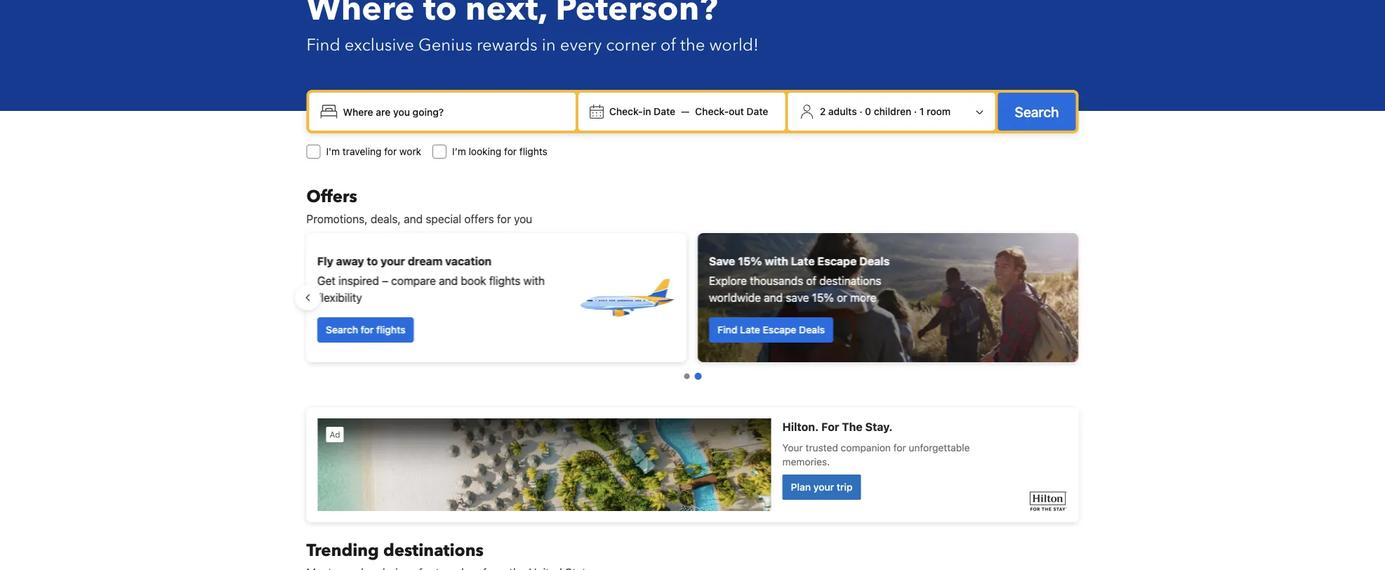 Task type: vqa. For each thing, say whether or not it's contained in the screenshot.
dream
yes



Task type: locate. For each thing, give the bounding box(es) containing it.
of left the
[[660, 33, 676, 57]]

1
[[920, 106, 924, 117]]

search inside search button
[[1015, 103, 1059, 120]]

search inside search for flights link
[[326, 324, 358, 336]]

find inside region
[[718, 324, 738, 336]]

1 vertical spatial flights
[[490, 274, 521, 287]]

flights inside fly away to your dream vacation get inspired – compare and book flights with flexibility
[[490, 274, 521, 287]]

0 horizontal spatial with
[[524, 274, 545, 287]]

0 vertical spatial find
[[306, 33, 340, 57]]

special
[[426, 212, 461, 226]]

1 horizontal spatial date
[[747, 106, 768, 117]]

1 horizontal spatial ·
[[914, 106, 917, 117]]

· left 0
[[859, 106, 862, 117]]

progress bar inside 'main content'
[[684, 373, 702, 380]]

0 vertical spatial in
[[542, 33, 556, 57]]

1 horizontal spatial 15%
[[812, 291, 834, 304]]

0 horizontal spatial late
[[740, 324, 761, 336]]

0 vertical spatial 15%
[[738, 254, 762, 268]]

escape down save
[[763, 324, 797, 336]]

dream
[[408, 254, 443, 268]]

·
[[859, 106, 862, 117], [914, 106, 917, 117]]

0 horizontal spatial and
[[404, 212, 423, 226]]

and
[[404, 212, 423, 226], [439, 274, 458, 287], [764, 291, 783, 304]]

–
[[382, 274, 389, 287]]

search for flights link
[[318, 317, 414, 343]]

deals up "more"
[[860, 254, 890, 268]]

with up thousands
[[765, 254, 789, 268]]

of up save
[[806, 274, 817, 287]]

0 vertical spatial deals
[[860, 254, 890, 268]]

escape
[[818, 254, 857, 268], [763, 324, 797, 336]]

0 horizontal spatial check-
[[609, 106, 643, 117]]

date left "—"
[[654, 106, 675, 117]]

flexibility
[[318, 291, 362, 304]]

15%
[[738, 254, 762, 268], [812, 291, 834, 304]]

0 horizontal spatial search
[[326, 324, 358, 336]]

0 vertical spatial of
[[660, 33, 676, 57]]

search for search
[[1015, 103, 1059, 120]]

15% left the or
[[812, 291, 834, 304]]

2 vertical spatial flights
[[377, 324, 406, 336]]

group of friends hiking in the mountains on a sunny day image
[[698, 233, 1079, 362]]

1 horizontal spatial deals
[[860, 254, 890, 268]]

1 vertical spatial in
[[643, 106, 651, 117]]

the
[[680, 33, 705, 57]]

with
[[765, 254, 789, 268], [524, 274, 545, 287]]

0 vertical spatial escape
[[818, 254, 857, 268]]

1 vertical spatial and
[[439, 274, 458, 287]]

promotions,
[[306, 212, 368, 226]]

1 vertical spatial 15%
[[812, 291, 834, 304]]

find
[[306, 33, 340, 57], [718, 324, 738, 336]]

1 vertical spatial late
[[740, 324, 761, 336]]

check- right "—"
[[695, 106, 729, 117]]

adults
[[828, 106, 857, 117]]

1 vertical spatial with
[[524, 274, 545, 287]]

check-
[[609, 106, 643, 117], [695, 106, 729, 117]]

escape inside save 15% with late escape deals explore thousands of destinations worldwide and save 15% or more
[[818, 254, 857, 268]]

1 horizontal spatial destinations
[[820, 274, 882, 287]]

i'm looking for flights
[[452, 146, 547, 157]]

escape up the or
[[818, 254, 857, 268]]

of
[[660, 33, 676, 57], [806, 274, 817, 287]]

and down thousands
[[764, 291, 783, 304]]

and inside the offers promotions, deals, and special offers for you
[[404, 212, 423, 226]]

in left "—"
[[643, 106, 651, 117]]

of inside save 15% with late escape deals explore thousands of destinations worldwide and save 15% or more
[[806, 274, 817, 287]]

trending
[[306, 539, 379, 562]]

1 horizontal spatial escape
[[818, 254, 857, 268]]

progress bar
[[684, 373, 702, 380]]

thousands
[[750, 274, 804, 287]]

search button
[[998, 93, 1076, 131]]

0 horizontal spatial find
[[306, 33, 340, 57]]

flights down –
[[377, 324, 406, 336]]

1 vertical spatial escape
[[763, 324, 797, 336]]

0 vertical spatial and
[[404, 212, 423, 226]]

0 horizontal spatial destinations
[[383, 539, 484, 562]]

1 horizontal spatial search
[[1015, 103, 1059, 120]]

1 horizontal spatial with
[[765, 254, 789, 268]]

late
[[791, 254, 815, 268], [740, 324, 761, 336]]

search
[[1015, 103, 1059, 120], [326, 324, 358, 336]]

0 horizontal spatial deals
[[799, 324, 825, 336]]

0 horizontal spatial 15%
[[738, 254, 762, 268]]

late down worldwide at the bottom of the page
[[740, 324, 761, 336]]

0 horizontal spatial escape
[[763, 324, 797, 336]]

0 horizontal spatial ·
[[859, 106, 862, 117]]

for inside the offers promotions, deals, and special offers for you
[[497, 212, 511, 226]]

1 horizontal spatial check-
[[695, 106, 729, 117]]

find for find late escape deals
[[718, 324, 738, 336]]

and inside save 15% with late escape deals explore thousands of destinations worldwide and save 15% or more
[[764, 291, 783, 304]]

· left 1
[[914, 106, 917, 117]]

0 vertical spatial search
[[1015, 103, 1059, 120]]

flights
[[519, 146, 547, 157], [490, 274, 521, 287], [377, 324, 406, 336]]

fly away to your dream vacation get inspired – compare and book flights with flexibility
[[318, 254, 545, 304]]

1 vertical spatial search
[[326, 324, 358, 336]]

0
[[865, 106, 871, 117]]

region
[[295, 227, 1090, 368]]

and inside fly away to your dream vacation get inspired – compare and book flights with flexibility
[[439, 274, 458, 287]]

more
[[851, 291, 877, 304]]

and left book
[[439, 274, 458, 287]]

2 horizontal spatial and
[[764, 291, 783, 304]]

destinations
[[820, 274, 882, 287], [383, 539, 484, 562]]

and right deals,
[[404, 212, 423, 226]]

0 vertical spatial destinations
[[820, 274, 882, 287]]

main content
[[295, 185, 1090, 570]]

find left exclusive
[[306, 33, 340, 57]]

1 horizontal spatial late
[[791, 254, 815, 268]]

for left you
[[497, 212, 511, 226]]

1 vertical spatial find
[[718, 324, 738, 336]]

0 horizontal spatial in
[[542, 33, 556, 57]]

1 vertical spatial of
[[806, 274, 817, 287]]

deals down save
[[799, 324, 825, 336]]

out
[[729, 106, 744, 117]]

with right book
[[524, 274, 545, 287]]

deals
[[860, 254, 890, 268], [799, 324, 825, 336]]

date right out
[[747, 106, 768, 117]]

for down flexibility
[[361, 324, 374, 336]]

Where are you going? field
[[337, 99, 570, 124]]

2 vertical spatial and
[[764, 291, 783, 304]]

every
[[560, 33, 602, 57]]

1 horizontal spatial and
[[439, 274, 458, 287]]

check-out date button
[[690, 99, 774, 124]]

2 · from the left
[[914, 106, 917, 117]]

for right looking
[[504, 146, 517, 157]]

in left every
[[542, 33, 556, 57]]

destinations inside save 15% with late escape deals explore thousands of destinations worldwide and save 15% or more
[[820, 274, 882, 287]]

check-in date — check-out date
[[609, 106, 768, 117]]

0 horizontal spatial date
[[654, 106, 675, 117]]

in
[[542, 33, 556, 57], [643, 106, 651, 117]]

flights right looking
[[519, 146, 547, 157]]

your
[[381, 254, 405, 268]]

genius
[[418, 33, 472, 57]]

with inside save 15% with late escape deals explore thousands of destinations worldwide and save 15% or more
[[765, 254, 789, 268]]

flights right book
[[490, 274, 521, 287]]

0 vertical spatial with
[[765, 254, 789, 268]]

1 horizontal spatial of
[[806, 274, 817, 287]]

i'm
[[452, 146, 466, 157]]

1 horizontal spatial find
[[718, 324, 738, 336]]

late up thousands
[[791, 254, 815, 268]]

0 vertical spatial late
[[791, 254, 815, 268]]

2 date from the left
[[747, 106, 768, 117]]

check- left "—"
[[609, 106, 643, 117]]

15% right save
[[738, 254, 762, 268]]

you
[[514, 212, 532, 226]]

date
[[654, 106, 675, 117], [747, 106, 768, 117]]

find down worldwide at the bottom of the page
[[718, 324, 738, 336]]

for
[[384, 146, 397, 157], [504, 146, 517, 157], [497, 212, 511, 226], [361, 324, 374, 336]]



Task type: describe. For each thing, give the bounding box(es) containing it.
exclusive
[[345, 33, 414, 57]]

explore
[[709, 274, 747, 287]]

worldwide
[[709, 291, 761, 304]]

with inside fly away to your dream vacation get inspired – compare and book flights with flexibility
[[524, 274, 545, 287]]

0 horizontal spatial of
[[660, 33, 676, 57]]

room
[[927, 106, 951, 117]]

—
[[681, 106, 690, 117]]

get
[[318, 274, 336, 287]]

or
[[837, 291, 848, 304]]

offers
[[306, 185, 357, 208]]

for inside region
[[361, 324, 374, 336]]

find late escape deals link
[[709, 317, 834, 343]]

2 check- from the left
[[695, 106, 729, 117]]

find exclusive genius rewards in every corner of the world!
[[306, 33, 759, 57]]

0 vertical spatial flights
[[519, 146, 547, 157]]

deals inside save 15% with late escape deals explore thousands of destinations worldwide and save 15% or more
[[860, 254, 890, 268]]

save 15% with late escape deals explore thousands of destinations worldwide and save 15% or more
[[709, 254, 890, 304]]

away
[[336, 254, 364, 268]]

main content containing offers
[[295, 185, 1090, 570]]

rewards
[[477, 33, 538, 57]]

region containing fly away to your dream vacation
[[295, 227, 1090, 368]]

compare
[[392, 274, 436, 287]]

1 horizontal spatial in
[[643, 106, 651, 117]]

find late escape deals
[[718, 324, 825, 336]]

offers promotions, deals, and special offers for you
[[306, 185, 532, 226]]

to
[[367, 254, 378, 268]]

looking
[[469, 146, 501, 157]]

save
[[709, 254, 736, 268]]

inspired
[[339, 274, 379, 287]]

1 check- from the left
[[609, 106, 643, 117]]

2
[[820, 106, 826, 117]]

find for find exclusive genius rewards in every corner of the world!
[[306, 33, 340, 57]]

1 · from the left
[[859, 106, 862, 117]]

trending destinations
[[306, 539, 484, 562]]

world!
[[709, 33, 759, 57]]

traveling
[[343, 146, 382, 157]]

vacation
[[446, 254, 492, 268]]

1 date from the left
[[654, 106, 675, 117]]

deals,
[[371, 212, 401, 226]]

late inside save 15% with late escape deals explore thousands of destinations worldwide and save 15% or more
[[791, 254, 815, 268]]

2 adults · 0 children · 1 room button
[[794, 98, 990, 125]]

save
[[786, 291, 809, 304]]

for left work
[[384, 146, 397, 157]]

work
[[399, 146, 421, 157]]

search for search for flights
[[326, 324, 358, 336]]

fly
[[318, 254, 334, 268]]

escape inside find late escape deals link
[[763, 324, 797, 336]]

corner
[[606, 33, 656, 57]]

search for flights
[[326, 324, 406, 336]]

children
[[874, 106, 911, 117]]

advertisement region
[[306, 407, 1079, 522]]

i'm traveling for work
[[326, 146, 421, 157]]

book
[[461, 274, 487, 287]]

check-in date button
[[604, 99, 681, 124]]

fly away to your dream vacation image
[[577, 249, 676, 347]]

2 adults · 0 children · 1 room
[[820, 106, 951, 117]]

1 vertical spatial destinations
[[383, 539, 484, 562]]

i'm
[[326, 146, 340, 157]]

1 vertical spatial deals
[[799, 324, 825, 336]]

offers
[[464, 212, 494, 226]]



